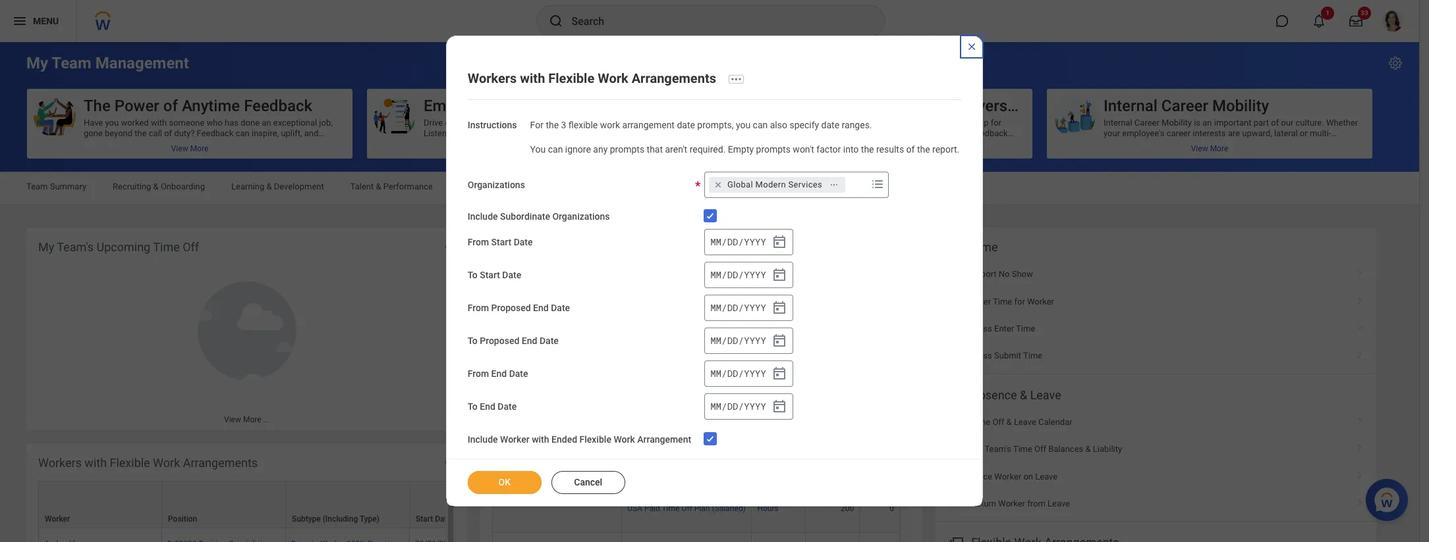 Task type: describe. For each thing, give the bounding box(es) containing it.
1 vertical spatial flexible
[[579, 435, 611, 445]]

global modern services element
[[727, 179, 822, 191]]

time down enter time for worker
[[1016, 324, 1035, 334]]

results
[[876, 145, 904, 155]]

any
[[593, 145, 608, 155]]

to proposed end date group
[[704, 328, 793, 354]]

roadmap
[[954, 118, 989, 128]]

2 prompts from the left
[[756, 145, 791, 155]]

flexible
[[568, 120, 598, 130]]

2 hours link from the top
[[757, 365, 779, 377]]

x small image
[[712, 179, 725, 192]]

services
[[788, 180, 822, 190]]

calendar image for to end date
[[772, 399, 787, 415]]

mobility
[[1212, 97, 1269, 115]]

list for time
[[935, 261, 1376, 370]]

to for to end date
[[468, 402, 477, 412]]

performance
[[383, 182, 433, 192]]

tab list inside main content
[[13, 173, 1406, 204]]

team's for my team's time off balances
[[511, 240, 548, 254]]

calendar image for to proposed end date
[[772, 333, 787, 349]]

into
[[843, 145, 859, 155]]

fmla
[[687, 368, 708, 377]]

of up someone
[[163, 97, 178, 115]]

dd for from start date
[[727, 236, 738, 248]]

mass enter time link
[[935, 316, 1376, 343]]

and down plan,
[[804, 150, 819, 159]]

coaching
[[764, 97, 830, 115]]

balances for my team's time off balances & liability
[[1048, 445, 1083, 455]]

your
[[237, 139, 254, 149]]

the right the into
[[861, 145, 874, 155]]

to for to start date
[[468, 270, 477, 281]]

workers inside "dialog"
[[468, 70, 517, 86]]

worked
[[121, 118, 149, 128]]

continuous
[[928, 128, 971, 138]]

enter time for worker link
[[935, 288, 1376, 316]]

liability
[[1093, 445, 1122, 455]]

time up report
[[971, 240, 998, 254]]

calendar
[[1038, 418, 1072, 427]]

learning & development
[[231, 182, 324, 192]]

worker button for position
[[39, 482, 161, 528]]

proposed for to
[[480, 336, 519, 347]]

of inside workers with flexible work arrangements "dialog"
[[906, 145, 915, 155]]

my for my team's upcoming time off
[[38, 240, 54, 254]]

main content containing my team management
[[0, 42, 1419, 543]]

time inside row
[[734, 267, 752, 276]]

0 vertical spatial organizations
[[468, 180, 525, 191]]

plans
[[767, 267, 787, 276]]

mass submit time link
[[935, 343, 1376, 370]]

ok
[[498, 477, 511, 488]]

from proposed end date group
[[704, 295, 793, 321]]

cycles
[[764, 139, 788, 149]]

chevron right image for absence & leave
[[1351, 440, 1368, 453]]

do
[[168, 139, 178, 149]]

search image
[[548, 13, 564, 29]]

to inside ongoing coaching and feedback is a collaborative roadmap for employee achievement and success.  short continuous feedback cycles to plan, act, access and modify provides acknowledgement, correction and positive outcomes.
[[790, 139, 797, 149]]

list for absence & leave
[[935, 409, 1376, 518]]

report no show
[[971, 270, 1033, 279]]

yyyy for from proposed end date
[[744, 301, 766, 314]]

chevron right image for time off & leave calendar
[[1351, 413, 1368, 426]]

to down the recipients
[[123, 150, 130, 159]]

& for time
[[481, 182, 486, 192]]

(including
[[323, 515, 358, 525]]

mm for to start date
[[710, 269, 721, 281]]

menu group image
[[947, 534, 965, 543]]

ongoing
[[764, 118, 796, 128]]

of inside unit of time
[[774, 300, 781, 309]]

from start date group
[[704, 229, 793, 256]]

continuous
[[864, 97, 945, 115]]

subtype (including type)
[[292, 515, 379, 525]]

holiday
[[658, 440, 684, 449]]

2 vertical spatial feedback
[[84, 150, 121, 159]]

have you worked with someone who has done an exceptional job, gone beyond the call of duty?  feedback can inspire, uplift, and motivate recipients to do better.  remind your team to use 'anytime' feedback to recognize others.
[[84, 118, 336, 159]]

motivate
[[84, 139, 117, 149]]

also
[[770, 120, 787, 130]]

no
[[999, 270, 1010, 279]]

& for absence
[[1020, 389, 1027, 402]]

prompts,
[[697, 120, 734, 130]]

include worker with ended flexible work arrangement
[[468, 435, 691, 445]]

empty
[[728, 145, 754, 155]]

time inside unit of time
[[758, 310, 776, 320]]

better.
[[180, 139, 204, 149]]

has
[[225, 118, 239, 128]]

ignore
[[565, 145, 591, 155]]

all eligible time off plans for worker
[[695, 267, 826, 276]]

subtype
[[292, 515, 321, 525]]

achievement
[[803, 128, 851, 138]]

workers with flexible work arrangements inside workers with flexible work arrangements "dialog"
[[468, 70, 716, 86]]

cancel button
[[551, 472, 625, 495]]

start for from
[[491, 237, 511, 248]]

workers with flexible work arrangements link
[[468, 70, 716, 86]]

dd for from end date
[[727, 367, 738, 380]]

mm / dd / yyyy for to end date
[[710, 400, 766, 413]]

the
[[84, 97, 111, 115]]

(salaried) for 2nd the usa paid time off plan  (salaried) link from the bottom
[[712, 400, 746, 409]]

team inside tab list
[[26, 182, 48, 192]]

the power of anytime feedback
[[84, 97, 312, 115]]

calendar image for from end date
[[772, 366, 787, 382]]

paid for 2nd the usa paid time off plan  (salaried) link from the bottom
[[644, 400, 660, 409]]

can inside have you worked with someone who has done an exceptional job, gone beyond the call of duty?  feedback can inspire, uplift, and motivate recipients to do better.  remind your team to use 'anytime' feedback to recognize others.
[[236, 128, 250, 138]]

dd for to end date
[[727, 400, 738, 413]]

liu
[[516, 335, 527, 345]]

global
[[727, 180, 753, 190]]

gone
[[84, 128, 103, 138]]

use
[[287, 139, 301, 149]]

include subordinate organizations
[[468, 212, 610, 222]]

yyyy for to end date
[[744, 400, 766, 413]]

1 date from the left
[[677, 120, 695, 130]]

chevron right image for mass enter time
[[1351, 319, 1368, 333]]

eligible
[[707, 267, 732, 276]]

usa paid time off plan  (salaried) for 2nd the usa paid time off plan  (salaried) link from the bottom
[[627, 400, 746, 409]]

to for to proposed end date
[[468, 336, 477, 347]]

from
[[1027, 499, 1045, 509]]

mm / dd / yyyy for to proposed end date
[[710, 334, 766, 347]]

outcomes.
[[852, 150, 893, 159]]

chevron right image inside return worker from leave link
[[1351, 495, 1368, 508]]

and inside have you worked with someone who has done an exceptional job, gone beyond the call of duty?  feedback can inspire, uplift, and motivate recipients to do better.  remind your team to use 'anytime' feedback to recognize others.
[[304, 128, 318, 138]]

employee
[[424, 97, 493, 115]]

place
[[971, 472, 992, 482]]

employee engagement
[[424, 97, 586, 115]]

inbox large image
[[1349, 14, 1362, 28]]

workers inside main content
[[38, 457, 82, 470]]

report
[[971, 270, 997, 279]]

return
[[971, 499, 996, 509]]

configure this page image
[[1387, 55, 1403, 71]]

my for my team's time off balances & liability
[[971, 445, 983, 455]]

act,
[[819, 139, 833, 149]]

usa for usa intermittent fmla link
[[627, 368, 642, 377]]

of inside have you worked with someone who has done an exceptional job, gone beyond the call of duty?  feedback can inspire, uplift, and motivate recipients to do better.  remind your team to use 'anytime' feedback to recognize others.
[[164, 128, 172, 138]]

my team's time off balances & liability link
[[935, 436, 1376, 464]]

to start date group
[[704, 262, 793, 289]]

mass enter time
[[971, 324, 1035, 334]]

beth
[[498, 335, 514, 345]]

my team's time off balances element
[[480, 228, 922, 543]]

subtype (including type) button
[[286, 482, 409, 528]]

chevron right image for report no show
[[1351, 265, 1368, 278]]

mm for from start date
[[710, 236, 721, 248]]

3
[[561, 120, 566, 130]]

mm / dd / yyyy for from proposed end date
[[710, 301, 766, 314]]

time right the submit
[[1023, 351, 1042, 361]]

on
[[1023, 472, 1033, 482]]

hours for 1st hours link from the bottom of the my team's time off balances element
[[757, 505, 779, 514]]

& for recruiting
[[153, 182, 159, 192]]

conversations
[[949, 97, 1051, 115]]

submit
[[994, 351, 1021, 361]]

start inside popup button
[[416, 515, 433, 525]]

0 vertical spatial absence
[[488, 182, 522, 192]]

all eligible time off plans for worker button
[[622, 266, 899, 277]]

workers with flexible work arrangements element
[[26, 444, 1109, 543]]

the left 3
[[546, 120, 559, 130]]

3 hours link from the top
[[757, 397, 779, 409]]

time & absence
[[459, 182, 522, 192]]

(salaried) for second the usa paid time off plan  (salaried) link from the top of the my team's time off balances element
[[712, 505, 746, 514]]

yyyy for to start date
[[744, 269, 766, 281]]

time down usa intermittent fmla
[[662, 400, 679, 409]]

correction
[[764, 150, 802, 159]]

global modern services, press delete to clear value. option
[[709, 177, 845, 193]]

you inside workers with flexible work arrangements "dialog"
[[736, 120, 751, 130]]

someone
[[169, 118, 204, 128]]

1 vertical spatial feedback
[[197, 128, 234, 138]]

time inside tab list
[[459, 182, 479, 192]]

row containing beth liu
[[492, 324, 900, 356]]

time down "absence & leave"
[[971, 418, 990, 427]]

ended
[[551, 435, 577, 445]]

row containing usa intermittent fmla
[[492, 356, 900, 389]]

for the 3 flexible work arrangement date prompts, you can also specify date ranges.
[[530, 120, 872, 130]]

workers with flexible work arrangements dialog
[[446, 36, 983, 507]]

employee
[[764, 128, 800, 138]]

check small image
[[702, 432, 718, 447]]

1 usa paid time off plan  (salaried) link from the top
[[627, 397, 746, 409]]

job,
[[319, 118, 333, 128]]

& inside time off & leave calendar link
[[1006, 418, 1012, 427]]

leave up calendar
[[1030, 389, 1061, 402]]

arrangements inside main content
[[183, 457, 258, 470]]

my team's upcoming time off
[[38, 240, 199, 254]]

1 vertical spatial absence
[[971, 389, 1017, 402]]

position
[[168, 515, 197, 525]]

1 horizontal spatial can
[[548, 145, 563, 155]]

recruiting
[[113, 182, 151, 192]]

mm for from end date
[[710, 367, 721, 380]]

short
[[905, 128, 926, 138]]

and up "achievement"
[[835, 118, 849, 128]]

report.
[[932, 145, 959, 155]]

modify
[[881, 139, 907, 149]]

talent
[[350, 182, 374, 192]]

provides
[[909, 139, 942, 149]]

mass submit time
[[971, 351, 1042, 361]]



Task type: vqa. For each thing, say whether or not it's contained in the screenshot.
book open icon
no



Task type: locate. For each thing, give the bounding box(es) containing it.
time down unit
[[758, 310, 776, 320]]

for down the show
[[1014, 297, 1025, 307]]

1 hours link from the top
[[757, 333, 779, 345]]

calendar image down plans
[[772, 300, 787, 316]]

arrangement
[[637, 435, 691, 445]]

enter up mass submit time
[[994, 324, 1014, 334]]

mm inside from end date group
[[710, 367, 721, 380]]

who
[[207, 118, 223, 128]]

0 horizontal spatial date
[[677, 120, 695, 130]]

3 hours from the top
[[757, 400, 779, 409]]

mm down the eligible
[[710, 301, 721, 314]]

0 horizontal spatial prompts
[[610, 145, 644, 155]]

team's inside my team's time off balances element
[[511, 240, 548, 254]]

you up the 'you can ignore any prompts that aren't required. empty prompts won't factor into the results of the report.'
[[736, 120, 751, 130]]

chevron right image inside mass enter time link
[[1351, 319, 1368, 333]]

an
[[262, 118, 271, 128]]

and up the outcomes.
[[864, 139, 879, 149]]

1 mm from the top
[[710, 236, 721, 248]]

access
[[835, 139, 862, 149]]

specify
[[790, 120, 819, 130]]

from proposed end date
[[468, 303, 570, 314]]

acknowledgement,
[[944, 139, 1015, 149]]

3 calendar image from the top
[[772, 333, 787, 349]]

inspire,
[[252, 128, 279, 138]]

my for my team management
[[26, 54, 48, 72]]

team's left the upcoming
[[57, 240, 94, 254]]

list
[[935, 261, 1376, 370], [935, 409, 1376, 518]]

yyyy inside to end date group
[[744, 400, 766, 413]]

1 chevron right image from the top
[[1351, 265, 1368, 278]]

for
[[991, 118, 1001, 128], [789, 267, 799, 276], [1014, 297, 1025, 307]]

0 vertical spatial workers with flexible work arrangements
[[468, 70, 716, 86]]

yyyy inside from proposed end date group
[[744, 301, 766, 314]]

include down to end date
[[468, 435, 498, 445]]

leave
[[1030, 389, 1061, 402], [1014, 418, 1036, 427], [1035, 472, 1058, 482], [1048, 499, 1070, 509]]

mm / dd / yyyy inside from end date group
[[710, 367, 766, 380]]

from down to start date
[[468, 303, 489, 314]]

my inside 'element'
[[38, 240, 54, 254]]

& right recruiting
[[153, 182, 159, 192]]

1 horizontal spatial prompts
[[756, 145, 791, 155]]

hours
[[757, 335, 779, 345], [757, 368, 779, 377], [757, 400, 779, 409], [757, 505, 779, 514]]

mm / dd / yyyy inside "to proposed end date" group
[[710, 334, 766, 347]]

2 to from the top
[[468, 336, 477, 347]]

0 vertical spatial enter
[[971, 297, 991, 307]]

notifications large image
[[1312, 14, 1326, 28]]

onboarding
[[161, 182, 205, 192]]

2 vertical spatial for
[[1014, 297, 1025, 307]]

positive
[[821, 150, 850, 159]]

0 horizontal spatial balances
[[599, 240, 647, 254]]

2 chevron right image from the top
[[1351, 440, 1368, 453]]

row
[[492, 266, 900, 324], [492, 324, 900, 356], [492, 356, 900, 389], [492, 389, 900, 429], [492, 429, 900, 461], [492, 461, 900, 494], [38, 482, 1109, 529], [492, 494, 900, 534], [38, 529, 1109, 543], [492, 534, 900, 543]]

0 horizontal spatial enter
[[971, 297, 991, 307]]

1 vertical spatial organizations
[[552, 212, 610, 222]]

team up the
[[52, 54, 91, 72]]

time off & leave calendar
[[971, 418, 1072, 427]]

2 vertical spatial chevron right image
[[1351, 495, 1368, 508]]

0 vertical spatial calendar image
[[772, 235, 787, 250]]

of right unit
[[774, 300, 781, 309]]

2 vertical spatial plan
[[694, 505, 710, 514]]

work
[[600, 120, 620, 130]]

to end date group
[[704, 394, 793, 420]]

chevron right image inside place worker on leave link
[[1351, 468, 1368, 481]]

yyyy left plans
[[744, 269, 766, 281]]

2 yyyy from the top
[[744, 269, 766, 281]]

chevron right image for mass submit time
[[1351, 347, 1368, 360]]

jacqueline desjardins link
[[498, 438, 575, 449]]

usa up floating
[[627, 400, 642, 409]]

plan for 2nd the usa paid time off plan  (salaried) link from the bottom
[[694, 400, 710, 409]]

modern
[[755, 180, 786, 190]]

work up position
[[153, 457, 180, 470]]

to left do
[[159, 139, 166, 149]]

prompts image
[[870, 177, 886, 193]]

and up ranges. at the right of page
[[834, 97, 861, 115]]

row containing jacqueline desjardins
[[492, 429, 900, 461]]

1 vertical spatial team
[[26, 182, 48, 192]]

you can ignore any prompts that aren't required. empty prompts won't factor into the results of the report.
[[530, 145, 959, 155]]

2 vertical spatial usa
[[627, 505, 642, 514]]

feedback down who
[[197, 128, 234, 138]]

2 calendar image from the top
[[772, 366, 787, 382]]

to
[[159, 139, 166, 149], [278, 139, 285, 149], [790, 139, 797, 149], [123, 150, 130, 159]]

end up the to proposed end date
[[533, 303, 549, 314]]

2 vertical spatial calendar image
[[772, 333, 787, 349]]

usa intermittent fmla link
[[627, 365, 708, 377]]

1 mass from the top
[[971, 324, 992, 334]]

cell
[[806, 324, 860, 356], [860, 324, 900, 356], [492, 356, 622, 389], [806, 356, 860, 389], [860, 356, 900, 389], [492, 389, 622, 429], [806, 389, 860, 429], [860, 389, 900, 429], [752, 429, 806, 461], [806, 429, 860, 461], [860, 429, 900, 461], [492, 461, 622, 494], [622, 461, 752, 494], [752, 461, 806, 494], [806, 461, 860, 494], [860, 461, 900, 494], [492, 494, 622, 534], [492, 534, 622, 543], [622, 534, 752, 543], [752, 534, 806, 543], [806, 534, 860, 543], [860, 534, 900, 543]]

you
[[105, 118, 119, 128], [736, 120, 751, 130]]

to left use in the top left of the page
[[278, 139, 285, 149]]

paid down intermittent
[[644, 400, 660, 409]]

1 calendar image from the top
[[772, 235, 787, 250]]

plan for second the usa paid time off plan  (salaried) link from the top of the my team's time off balances element
[[694, 505, 710, 514]]

1 vertical spatial paid
[[644, 505, 660, 514]]

work inside main content
[[153, 457, 180, 470]]

0 horizontal spatial organizations
[[468, 180, 525, 191]]

usa left intermittent
[[627, 368, 642, 377]]

2 horizontal spatial feedback
[[244, 97, 312, 115]]

& down "absence & leave"
[[1006, 418, 1012, 427]]

6 dd from the top
[[727, 400, 738, 413]]

chevron right image inside report no show link
[[1351, 265, 1368, 278]]

mass left the submit
[[971, 351, 992, 361]]

yyyy for to proposed end date
[[744, 334, 766, 347]]

0 vertical spatial to
[[468, 270, 477, 281]]

start up to start date
[[491, 237, 511, 248]]

row containing worker
[[38, 482, 1109, 529]]

leave for &
[[1014, 418, 1036, 427]]

0 vertical spatial (salaried)
[[712, 400, 746, 409]]

2 usa from the top
[[627, 400, 642, 409]]

5 dd from the top
[[727, 367, 738, 380]]

5 mm from the top
[[710, 367, 721, 380]]

0 vertical spatial flexible
[[548, 70, 594, 86]]

yyyy for from end date
[[744, 367, 766, 380]]

4 mm from the top
[[710, 334, 721, 347]]

& up time off & leave calendar
[[1020, 389, 1027, 402]]

2 mm from the top
[[710, 269, 721, 281]]

usa down floating
[[627, 505, 642, 514]]

1 vertical spatial work
[[614, 435, 635, 445]]

global modern services
[[727, 180, 822, 190]]

calendar image inside "to proposed end date" group
[[772, 333, 787, 349]]

from end date group
[[704, 361, 793, 387]]

1 vertical spatial calendar image
[[772, 366, 787, 382]]

usa paid time off plan  (salaried)
[[627, 400, 746, 409], [627, 505, 746, 514]]

subordinate
[[500, 212, 550, 222]]

team left the summary
[[26, 182, 48, 192]]

end down from end date
[[480, 402, 495, 412]]

2 date from the left
[[821, 120, 839, 130]]

usa paid time off plan  (salaried) link down holiday
[[627, 502, 746, 514]]

1 vertical spatial usa paid time off plan  (salaried) link
[[627, 502, 746, 514]]

4 mm / dd / yyyy from the top
[[710, 334, 766, 347]]

mm inside from proposed end date group
[[710, 301, 721, 314]]

0 vertical spatial list
[[935, 261, 1376, 370]]

1 usa paid time off plan  (salaried) from the top
[[627, 400, 746, 409]]

calendar image inside from end date group
[[772, 366, 787, 382]]

work left arrangement
[[614, 435, 635, 445]]

2 vertical spatial flexible
[[110, 457, 150, 470]]

& left liability
[[1085, 445, 1091, 455]]

tab list
[[13, 173, 1406, 204]]

1 vertical spatial workers with flexible work arrangements
[[38, 457, 258, 470]]

start date button
[[410, 482, 474, 528]]

3 chevron right image from the top
[[1351, 495, 1368, 508]]

mm / dd / yyyy for from start date
[[710, 236, 766, 248]]

leave for on
[[1035, 472, 1058, 482]]

2 calendar image from the top
[[772, 267, 787, 283]]

view more ...
[[224, 416, 269, 425]]

2 vertical spatial from
[[468, 369, 489, 379]]

1 include from the top
[[468, 212, 498, 222]]

absence up subordinate
[[488, 182, 522, 192]]

coaching
[[798, 118, 832, 128]]

1 mm / dd / yyyy from the top
[[710, 236, 766, 248]]

prompts right the any
[[610, 145, 644, 155]]

duty?
[[174, 128, 195, 138]]

1 horizontal spatial balances
[[1048, 445, 1083, 455]]

chevron right image for place worker on leave
[[1351, 468, 1368, 481]]

2 mm / dd / yyyy from the top
[[710, 269, 766, 281]]

list containing report no show
[[935, 261, 1376, 370]]

calendar image inside from start date group
[[772, 235, 787, 250]]

1 vertical spatial list
[[935, 409, 1376, 518]]

mm / dd / yyyy for to start date
[[710, 269, 766, 281]]

from for from start date
[[468, 237, 489, 248]]

team's inside my team's time off balances & liability link
[[985, 445, 1011, 455]]

mm / dd / yyyy inside to end date group
[[710, 400, 766, 413]]

& right learning
[[266, 182, 272, 192]]

1 horizontal spatial for
[[991, 118, 1001, 128]]

3 to from the top
[[468, 402, 477, 412]]

usa for second the usa paid time off plan  (salaried) link from the top of the my team's time off balances element
[[627, 505, 642, 514]]

anytime
[[182, 97, 240, 115]]

yyyy inside to start date group
[[744, 269, 766, 281]]

4 yyyy from the top
[[744, 334, 766, 347]]

5 mm / dd / yyyy from the top
[[710, 367, 766, 380]]

1 horizontal spatial team's
[[511, 240, 548, 254]]

'anytime'
[[303, 139, 336, 149]]

usa paid time off plan  (salaried) for second the usa paid time off plan  (salaried) link from the top of the my team's time off balances element
[[627, 505, 746, 514]]

hours for second hours link from the bottom of the my team's time off balances element
[[757, 400, 779, 409]]

0 vertical spatial paid
[[644, 400, 660, 409]]

0 horizontal spatial workers
[[38, 457, 82, 470]]

leave right on
[[1035, 472, 1058, 482]]

& right the 'talent'
[[376, 182, 381, 192]]

include up from start date
[[468, 212, 498, 222]]

to left beth
[[468, 336, 477, 347]]

1 horizontal spatial date
[[821, 120, 839, 130]]

from for from end date
[[468, 369, 489, 379]]

arrangements up arrangement
[[632, 70, 716, 86]]

calendar image down "to proposed end date" group
[[772, 366, 787, 382]]

dd inside from proposed end date group
[[727, 301, 738, 314]]

mm inside to end date group
[[710, 400, 721, 413]]

1 horizontal spatial feedback
[[973, 128, 1008, 138]]

2 (salaried) from the top
[[712, 505, 746, 514]]

0 vertical spatial from
[[468, 237, 489, 248]]

usa for 2nd the usa paid time off plan  (salaried) link from the bottom
[[627, 400, 642, 409]]

start down from start date
[[480, 270, 500, 281]]

dd inside to start date group
[[727, 269, 738, 281]]

end up to end date
[[491, 369, 507, 379]]

1 vertical spatial (salaried)
[[712, 505, 746, 514]]

management
[[95, 54, 189, 72]]

1 vertical spatial from
[[468, 303, 489, 314]]

0 horizontal spatial worker button
[[39, 482, 161, 528]]

0 vertical spatial start
[[491, 237, 511, 248]]

calendar image
[[772, 235, 787, 250], [772, 267, 787, 283], [772, 333, 787, 349]]

chevron right image
[[1351, 292, 1368, 305], [1351, 440, 1368, 453], [1351, 495, 1368, 508]]

to down from start date
[[468, 270, 477, 281]]

yyyy down from proposed end date group
[[744, 334, 766, 347]]

yyyy for from start date
[[744, 236, 766, 248]]

1 (salaried) from the top
[[712, 400, 746, 409]]

2 usa paid time off plan  (salaried) from the top
[[627, 505, 746, 514]]

0 vertical spatial arrangements
[[632, 70, 716, 86]]

mm up check small icon
[[710, 400, 721, 413]]

1 vertical spatial workers
[[38, 457, 82, 470]]

prompts
[[610, 145, 644, 155], [756, 145, 791, 155]]

time right performance
[[459, 182, 479, 192]]

dd
[[727, 236, 738, 248], [727, 269, 738, 281], [727, 301, 738, 314], [727, 334, 738, 347], [727, 367, 738, 380], [727, 400, 738, 413]]

1 chevron right image from the top
[[1351, 292, 1368, 305]]

chevron right image for time
[[1351, 292, 1368, 305]]

0 vertical spatial usa
[[627, 368, 642, 377]]

usa intermittent fmla
[[627, 368, 708, 377]]

1 vertical spatial proposed
[[480, 336, 519, 347]]

3 usa from the top
[[627, 505, 642, 514]]

time inside 'element'
[[153, 240, 180, 254]]

1 horizontal spatial enter
[[994, 324, 1014, 334]]

mm down unit of time row
[[710, 334, 721, 347]]

2 vertical spatial work
[[153, 457, 180, 470]]

6 mm / dd / yyyy from the top
[[710, 400, 766, 413]]

4 hours from the top
[[757, 505, 779, 514]]

0 horizontal spatial team's
[[57, 240, 94, 254]]

mm down check small image
[[710, 236, 721, 248]]

5 yyyy from the top
[[744, 367, 766, 380]]

paid for second the usa paid time off plan  (salaried) link from the top of the my team's time off balances element
[[644, 505, 660, 514]]

mass
[[971, 324, 992, 334], [971, 351, 992, 361]]

2 horizontal spatial team's
[[985, 445, 1011, 455]]

5 chevron right image from the top
[[1351, 468, 1368, 481]]

&
[[153, 182, 159, 192], [266, 182, 272, 192], [376, 182, 381, 192], [481, 182, 486, 192], [1020, 389, 1027, 402], [1006, 418, 1012, 427], [1085, 445, 1091, 455]]

tab list containing team summary
[[13, 173, 1406, 204]]

leave for from
[[1048, 499, 1070, 509]]

3 yyyy from the top
[[744, 301, 766, 314]]

date inside popup button
[[435, 515, 451, 525]]

and up access
[[853, 128, 867, 138]]

1 vertical spatial usa paid time off plan  (salaried)
[[627, 505, 746, 514]]

exceptional
[[273, 118, 317, 128]]

leave down "absence & leave"
[[1014, 418, 1036, 427]]

0 horizontal spatial workers with flexible work arrangements
[[38, 457, 258, 470]]

proposed for from
[[491, 303, 531, 314]]

feedback up acknowledgement,
[[973, 128, 1008, 138]]

mm / dd / yyyy inside from proposed end date group
[[710, 301, 766, 314]]

my team's upcoming time off element
[[26, 228, 467, 431]]

dd for to proposed end date
[[727, 334, 738, 347]]

1 vertical spatial mass
[[971, 351, 992, 361]]

calendar image
[[772, 300, 787, 316], [772, 366, 787, 382], [772, 399, 787, 415]]

yyyy up the all eligible time off plans for worker popup button
[[744, 236, 766, 248]]

can right you
[[548, 145, 563, 155]]

check small image
[[702, 208, 718, 224]]

date up act,
[[821, 120, 839, 130]]

calendar image inside to start date group
[[772, 267, 787, 283]]

mm inside from start date group
[[710, 236, 721, 248]]

0 vertical spatial balances
[[599, 240, 647, 254]]

calendar image for from start date
[[772, 235, 787, 250]]

mass for mass enter time
[[971, 324, 992, 334]]

yyyy inside from end date group
[[744, 367, 766, 380]]

dd inside from start date group
[[727, 236, 738, 248]]

4 dd from the top
[[727, 334, 738, 347]]

1 vertical spatial usa
[[627, 400, 642, 409]]

all
[[695, 267, 705, 276]]

mm inside to start date group
[[710, 269, 721, 281]]

calendar image for to start date
[[772, 267, 787, 283]]

0 horizontal spatial arrangements
[[183, 457, 258, 470]]

1 horizontal spatial organizations
[[552, 212, 610, 222]]

arrangement
[[622, 120, 675, 130]]

you up beyond
[[105, 118, 119, 128]]

that
[[647, 145, 663, 155]]

1 hours from the top
[[757, 335, 779, 345]]

dd inside "to proposed end date" group
[[727, 334, 738, 347]]

mm / dd / yyyy inside to start date group
[[710, 269, 766, 281]]

team's inside my team's upcoming time off 'element'
[[57, 240, 94, 254]]

main content
[[0, 42, 1419, 543]]

1 vertical spatial worker button
[[39, 482, 161, 528]]

type)
[[360, 515, 379, 525]]

my team management
[[26, 54, 189, 72]]

balances for my team's time off balances
[[599, 240, 647, 254]]

team
[[52, 54, 91, 72], [26, 182, 48, 192]]

3 mm / dd / yyyy from the top
[[710, 301, 766, 314]]

2 paid from the top
[[644, 505, 660, 514]]

& for learning
[[266, 182, 272, 192]]

place worker on leave
[[971, 472, 1058, 482]]

to left plan,
[[790, 139, 797, 149]]

1 vertical spatial balances
[[1048, 445, 1083, 455]]

yyyy inside from start date group
[[744, 236, 766, 248]]

power
[[114, 97, 159, 115]]

0 vertical spatial work
[[598, 70, 628, 86]]

for right plans
[[789, 267, 799, 276]]

time down report no show
[[993, 297, 1012, 307]]

yyyy down "to proposed end date" group
[[744, 367, 766, 380]]

worker button for all eligible time off plans for worker
[[493, 266, 621, 324]]

mm inside "to proposed end date" group
[[710, 334, 721, 347]]

team's for my team's upcoming time off
[[57, 240, 94, 254]]

1 horizontal spatial arrangements
[[632, 70, 716, 86]]

1 horizontal spatial you
[[736, 120, 751, 130]]

3 calendar image from the top
[[772, 399, 787, 415]]

arrangements up position popup button
[[183, 457, 258, 470]]

leave right from
[[1048, 499, 1070, 509]]

unit of time row
[[492, 277, 900, 324]]

team's for my team's time off balances & liability
[[985, 445, 1011, 455]]

feedback up success.
[[851, 118, 886, 128]]

1 horizontal spatial workers
[[468, 70, 517, 86]]

2 mass from the top
[[971, 351, 992, 361]]

calendar image inside from proposed end date group
[[772, 300, 787, 316]]

date up aren't
[[677, 120, 695, 130]]

1 vertical spatial plan
[[686, 440, 702, 449]]

calendar image inside to end date group
[[772, 399, 787, 415]]

team's down subordinate
[[511, 240, 548, 254]]

unit of time
[[758, 300, 781, 320]]

3 chevron right image from the top
[[1351, 347, 1368, 360]]

mm for to proposed end date
[[710, 334, 721, 347]]

of up do
[[164, 128, 172, 138]]

1 horizontal spatial feedback
[[197, 128, 234, 138]]

0 vertical spatial proposed
[[491, 303, 531, 314]]

recipients
[[119, 139, 156, 149]]

0 vertical spatial workers
[[468, 70, 517, 86]]

view more ... link
[[26, 409, 467, 431]]

2 vertical spatial to
[[468, 402, 477, 412]]

from up to start date
[[468, 237, 489, 248]]

list containing time off & leave calendar
[[935, 409, 1376, 518]]

mm for from proposed end date
[[710, 301, 721, 314]]

1 paid from the top
[[644, 400, 660, 409]]

mass up mass submit time
[[971, 324, 992, 334]]

from for from proposed end date
[[468, 303, 489, 314]]

& for talent
[[376, 182, 381, 192]]

0 horizontal spatial can
[[236, 128, 250, 138]]

enter time for worker
[[971, 297, 1054, 307]]

yyyy inside "to proposed end date" group
[[744, 334, 766, 347]]

return worker from leave
[[971, 499, 1070, 509]]

& inside my team's time off balances & liability link
[[1085, 445, 1091, 455]]

4 hours link from the top
[[757, 502, 779, 514]]

3 from from the top
[[468, 369, 489, 379]]

2 vertical spatial start
[[416, 515, 433, 525]]

0 vertical spatial chevron right image
[[1351, 292, 1368, 305]]

1 to from the top
[[468, 270, 477, 281]]

2 horizontal spatial for
[[1014, 297, 1025, 307]]

chevron right image inside mass submit time link
[[1351, 347, 1368, 360]]

floating holiday plan
[[627, 440, 702, 449]]

the down short
[[917, 145, 930, 155]]

instructions
[[468, 120, 517, 130]]

and
[[834, 97, 861, 115], [835, 118, 849, 128], [304, 128, 318, 138], [853, 128, 867, 138], [864, 139, 879, 149], [804, 150, 819, 159]]

/
[[721, 236, 727, 248], [738, 236, 744, 248], [721, 269, 727, 281], [738, 269, 744, 281], [721, 301, 727, 314], [738, 301, 744, 314], [721, 334, 727, 347], [738, 334, 744, 347], [721, 367, 727, 380], [738, 367, 744, 380], [721, 400, 727, 413], [738, 400, 744, 413]]

ongoing coaching and feedback is a collaborative roadmap for employee achievement and success.  short continuous feedback cycles to plan, act, access and modify provides acknowledgement, correction and positive outcomes.
[[764, 118, 1015, 159]]

1 vertical spatial to
[[468, 336, 477, 347]]

hours for 1st hours link from the top
[[757, 335, 779, 345]]

1 dd from the top
[[727, 236, 738, 248]]

include for include worker with ended flexible work arrangement
[[468, 435, 498, 445]]

jacqueline desjardins
[[498, 440, 575, 449]]

banner
[[0, 0, 1419, 42]]

6 mm from the top
[[710, 400, 721, 413]]

time right the upcoming
[[153, 240, 180, 254]]

chevron right image inside enter time for worker link
[[1351, 292, 1368, 305]]

0 vertical spatial team
[[52, 54, 91, 72]]

calendar image for from proposed end date
[[772, 300, 787, 316]]

0 vertical spatial mass
[[971, 324, 992, 334]]

0 vertical spatial usa paid time off plan  (salaried) link
[[627, 397, 746, 409]]

flexible inside main content
[[110, 457, 150, 470]]

row containing all eligible time off plans for worker
[[492, 266, 900, 324]]

2 chevron right image from the top
[[1351, 319, 1368, 333]]

beth liu link
[[498, 333, 527, 345]]

start for to
[[480, 270, 500, 281]]

is
[[888, 118, 895, 128]]

can up your
[[236, 128, 250, 138]]

worker inside "dialog"
[[500, 435, 529, 445]]

end right beth
[[522, 336, 537, 347]]

2 horizontal spatial can
[[753, 120, 768, 130]]

hours for 2nd hours link
[[757, 368, 779, 377]]

2 list from the top
[[935, 409, 1376, 518]]

organizations up subordinate
[[468, 180, 525, 191]]

the inside have you worked with someone who has done an exceptional job, gone beyond the call of duty?  feedback can inspire, uplift, and motivate recipients to do better.  remind your team to use 'anytime' feedback to recognize others.
[[135, 128, 147, 138]]

off inside popup button
[[754, 267, 765, 276]]

mm / dd / yyyy inside from start date group
[[710, 236, 766, 248]]

my for my team's time off balances
[[492, 240, 508, 254]]

for inside ongoing coaching and feedback is a collaborative roadmap for employee achievement and success.  short continuous feedback cycles to plan, act, access and modify provides acknowledgement, correction and positive outcomes.
[[991, 118, 1001, 128]]

arrangements
[[632, 70, 716, 86], [183, 457, 258, 470]]

3 mm from the top
[[710, 301, 721, 314]]

start right type)
[[416, 515, 433, 525]]

for
[[530, 120, 543, 130]]

development
[[274, 182, 324, 192]]

can left also
[[753, 120, 768, 130]]

usa
[[627, 368, 642, 377], [627, 400, 642, 409], [627, 505, 642, 514]]

include for include subordinate organizations
[[468, 212, 498, 222]]

floating
[[627, 440, 656, 449]]

2 hours from the top
[[757, 368, 779, 377]]

paid down floating
[[644, 505, 660, 514]]

1 from from the top
[[468, 237, 489, 248]]

usa paid time off plan  (salaried) link down fmla
[[627, 397, 746, 409]]

uplift,
[[281, 128, 302, 138]]

yyyy down to start date group
[[744, 301, 766, 314]]

to start date
[[468, 270, 521, 281]]

employee engagement button
[[367, 89, 692, 159]]

return worker from leave link
[[935, 491, 1376, 518]]

chevron right image
[[1351, 265, 1368, 278], [1351, 319, 1368, 333], [1351, 347, 1368, 360], [1351, 413, 1368, 426], [1351, 468, 1368, 481]]

related actions image
[[829, 181, 839, 190]]

time down 'include subordinate organizations'
[[550, 240, 577, 254]]

0 horizontal spatial you
[[105, 118, 119, 128]]

1 vertical spatial start
[[480, 270, 500, 281]]

upcoming
[[97, 240, 150, 254]]

1 usa from the top
[[627, 368, 642, 377]]

2 dd from the top
[[727, 269, 738, 281]]

success.
[[870, 128, 903, 138]]

profile logan mcneil element
[[1374, 7, 1411, 36]]

unit
[[758, 300, 772, 309]]

mass for mass submit time
[[971, 351, 992, 361]]

2 usa paid time off plan  (salaried) link from the top
[[627, 502, 746, 514]]

report no show link
[[935, 261, 1376, 288]]

can
[[753, 120, 768, 130], [236, 128, 250, 138], [548, 145, 563, 155]]

0 vertical spatial plan
[[694, 400, 710, 409]]

1 calendar image from the top
[[772, 300, 787, 316]]

0 vertical spatial feedback
[[244, 97, 312, 115]]

0 horizontal spatial feedback
[[851, 118, 886, 128]]

mm for to end date
[[710, 400, 721, 413]]

1 list from the top
[[935, 261, 1376, 370]]

time right the eligible
[[734, 267, 752, 276]]

worker inside popup button
[[801, 267, 826, 276]]

1 vertical spatial chevron right image
[[1351, 440, 1368, 453]]

1 yyyy from the top
[[744, 236, 766, 248]]

time down holiday
[[662, 505, 679, 514]]

1 vertical spatial enter
[[994, 324, 1014, 334]]

prompts down employee
[[756, 145, 791, 155]]

dd inside to end date group
[[727, 400, 738, 413]]

1 horizontal spatial workers with flexible work arrangements
[[468, 70, 716, 86]]

done
[[241, 118, 260, 128]]

1 vertical spatial arrangements
[[183, 457, 258, 470]]

1 prompts from the left
[[610, 145, 644, 155]]

for inside popup button
[[789, 267, 799, 276]]

desjardins
[[538, 440, 575, 449]]

enter down report
[[971, 297, 991, 307]]

0 horizontal spatial feedback
[[84, 150, 121, 159]]

with inside have you worked with someone who has done an exceptional job, gone beyond the call of duty?  feedback can inspire, uplift, and motivate recipients to do better.  remind your team to use 'anytime' feedback to recognize others.
[[151, 118, 167, 128]]

you inside have you worked with someone who has done an exceptional job, gone beyond the call of duty?  feedback can inspire, uplift, and motivate recipients to do better.  remind your team to use 'anytime' feedback to recognize others.
[[105, 118, 119, 128]]

arrangements inside "dialog"
[[632, 70, 716, 86]]

for down "conversations"
[[991, 118, 1001, 128]]

1 vertical spatial for
[[789, 267, 799, 276]]

3 dd from the top
[[727, 301, 738, 314]]

0 horizontal spatial team
[[26, 182, 48, 192]]

dd for to start date
[[727, 269, 738, 281]]

2 from from the top
[[468, 303, 489, 314]]

0 vertical spatial usa paid time off plan  (salaried)
[[627, 400, 746, 409]]

chevron right image inside my team's time off balances & liability link
[[1351, 440, 1368, 453]]

0 vertical spatial calendar image
[[772, 300, 787, 316]]

calendar image down from end date group
[[772, 399, 787, 415]]

from up to end date
[[468, 369, 489, 379]]

dd for from proposed end date
[[727, 301, 738, 314]]

workers with flexible work arrangements inside workers with flexible work arrangements element
[[38, 457, 258, 470]]

mm / dd / yyyy for from end date
[[710, 367, 766, 380]]

team summary
[[26, 182, 86, 192]]

2 include from the top
[[468, 435, 498, 445]]

1 horizontal spatial team
[[52, 54, 91, 72]]

mm
[[710, 236, 721, 248], [710, 269, 721, 281], [710, 301, 721, 314], [710, 334, 721, 347], [710, 367, 721, 380], [710, 400, 721, 413]]

off inside 'element'
[[183, 240, 199, 254]]

work up work
[[598, 70, 628, 86]]

time down time off & leave calendar
[[1013, 445, 1032, 455]]

usa inside row
[[627, 368, 642, 377]]

close my team's upcoming time off image
[[967, 42, 977, 52]]

2 vertical spatial calendar image
[[772, 399, 787, 415]]

chevron right image inside time off & leave calendar link
[[1351, 413, 1368, 426]]

mm right fmla
[[710, 367, 721, 380]]

dd inside from end date group
[[727, 367, 738, 380]]

6 yyyy from the top
[[744, 400, 766, 413]]

organizations up my team's time off balances
[[552, 212, 610, 222]]

the up the recipients
[[135, 128, 147, 138]]

4 chevron right image from the top
[[1351, 413, 1368, 426]]

1 vertical spatial include
[[468, 435, 498, 445]]

team's up place
[[985, 445, 1011, 455]]



